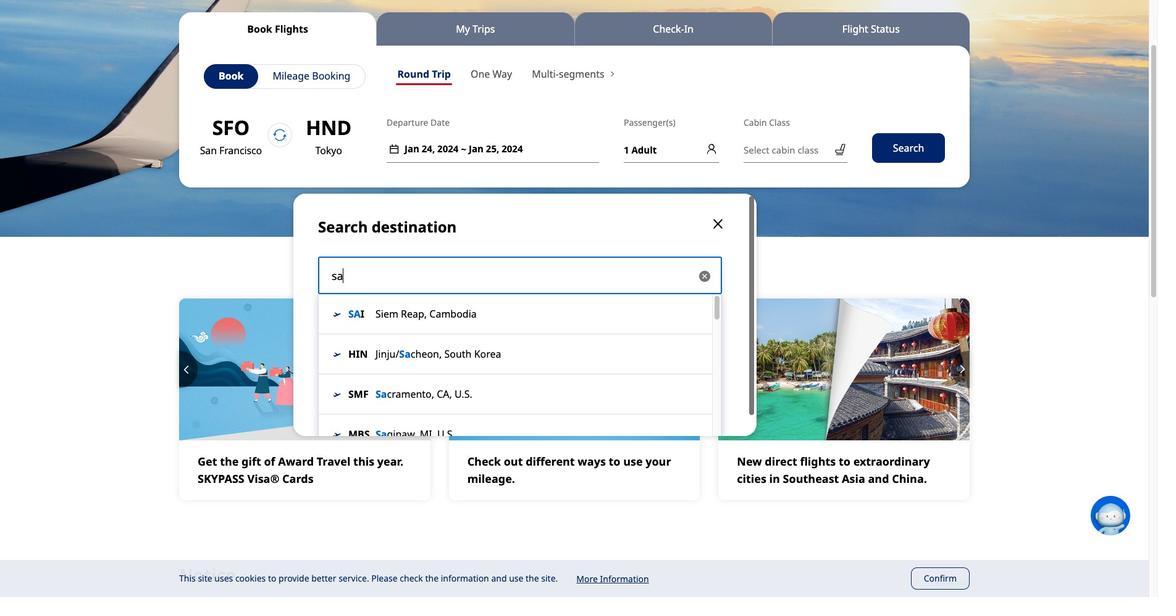 Task type: vqa. For each thing, say whether or not it's contained in the screenshot.
topmost View
yes



Task type: describe. For each thing, give the bounding box(es) containing it.
check-
[[653, 22, 684, 36]]

booking
[[312, 69, 351, 83]]

regions
[[380, 396, 419, 411]]

passenger(s)
[[624, 117, 678, 128]]

mbs sa ginaw, mi, u.s.
[[348, 428, 455, 442]]

option containing sa
[[319, 295, 712, 335]]

select city or airport list box
[[318, 295, 722, 457]]

flight status
[[843, 22, 900, 36]]

0 horizontal spatial and
[[491, 574, 507, 585]]

search button
[[872, 133, 945, 163]]

skypass
[[198, 472, 244, 487]]

jeju
[[351, 326, 368, 339]]

flight status button
[[773, 12, 970, 46]]

sa for ginaw,
[[376, 428, 387, 442]]

smf
[[348, 388, 369, 402]]

u.s. for mbs sa ginaw, mi, u.s.
[[437, 428, 455, 442]]

segments
[[559, 67, 605, 81]]

check
[[467, 455, 501, 470]]

mi,
[[420, 428, 435, 442]]

siem reap, cambodia
[[376, 308, 477, 321]]

this
[[179, 574, 196, 585]]

and inside new direct flights to extraordinary cities in southeast asia and china.
[[868, 472, 889, 487]]

-
[[370, 326, 373, 339]]

flights
[[800, 455, 836, 470]]

flights
[[275, 22, 308, 36]]

confirm
[[924, 573, 957, 585]]

reap,
[[401, 308, 427, 321]]

u.s. for smf sa cramento, ca, u.s.
[[455, 388, 472, 402]]

one way
[[471, 67, 512, 81]]

multi-segments
[[532, 67, 607, 81]]

to inside new direct flights to extraordinary cities in southeast asia and china.
[[839, 455, 851, 470]]

cabin class
[[744, 117, 792, 128]]

asia
[[842, 472, 865, 487]]

check out different ways to use your mileage.
[[467, 455, 671, 487]]

information
[[600, 574, 649, 586]]

hin jinju/ sa cheon, south korea
[[348, 348, 501, 361]]

search destination document
[[293, 194, 757, 457]]

in
[[684, 22, 694, 36]]

to for this site uses cookies to provide better service. please check the information and use the site.
[[268, 574, 276, 585]]

25,
[[486, 143, 499, 155]]

0 vertical spatial hnd
[[306, 114, 352, 141]]

hin
[[348, 348, 368, 361]]

travel
[[317, 455, 351, 470]]

one
[[471, 67, 490, 81]]

adult
[[632, 144, 657, 156]]

ways
[[578, 455, 606, 470]]

sa
[[348, 308, 361, 321]]

chat w link
[[1091, 497, 1158, 536]]

chat
[[1131, 511, 1149, 522]]

trips
[[473, 22, 495, 36]]

southeast
[[783, 472, 839, 487]]

site.
[[541, 574, 558, 585]]

search destination dialog
[[179, 188, 970, 457]]

cheon,
[[411, 348, 442, 361]]

book for book flights
[[247, 22, 272, 36]]

date
[[431, 117, 450, 128]]

uses
[[215, 574, 233, 585]]

booking type group
[[204, 64, 366, 89]]

select
[[744, 144, 770, 156]]

your
[[646, 455, 671, 470]]

check-in button
[[575, 12, 772, 46]]

status
[[871, 22, 900, 36]]

smf sa cramento, ca, u.s.
[[348, 388, 472, 402]]

more information
[[577, 574, 649, 586]]

sa for cramento,
[[376, 388, 387, 402]]

mileage
[[273, 69, 310, 83]]

all
[[365, 396, 377, 411]]

sfo
[[212, 114, 250, 141]]

chat w
[[1131, 511, 1158, 522]]

gift
[[242, 455, 261, 470]]

more
[[577, 574, 598, 586]]

2 horizontal spatial the
[[526, 574, 539, 585]]

option containing smf
[[319, 375, 712, 415]]

hnd inside search destination document
[[373, 326, 396, 339]]

mileage booking
[[273, 69, 351, 83]]

new direct flights to extraordinary cities in southeast asia and china.
[[737, 455, 930, 487]]

new direct flights to extraordinary cities in southeast asia and china. link
[[719, 299, 970, 501]]

view all regions
[[338, 396, 419, 411]]

departure date
[[387, 117, 452, 128]]

select cabin class
[[744, 144, 819, 156]]

tokyo
[[315, 144, 342, 158]]

i
[[361, 308, 365, 321]]

book flights button
[[179, 12, 376, 46]]

departure
[[387, 117, 428, 128]]

site
[[198, 574, 212, 585]]

siem
[[376, 308, 398, 321]]

1 vertical spatial use
[[509, 574, 524, 585]]

itinerary type group
[[388, 64, 522, 88]]

ginaw,
[[387, 428, 417, 442]]

get the gift of award travel this year. skypass visa® cards link
[[179, 299, 430, 501]]

cju jeju - hnd tokyo/haneda
[[331, 326, 466, 339]]

jan 24, 2024 ~ jan 25, 2024
[[405, 143, 523, 155]]

select cabin class button
[[744, 137, 848, 163]]

1 jan from the left
[[405, 143, 419, 155]]

get the gift of award travel this year. skypass visa® cards
[[198, 455, 403, 487]]

confirm button
[[911, 568, 970, 591]]

view list
[[935, 576, 970, 588]]

mileage.
[[467, 472, 515, 487]]



Task type: locate. For each thing, give the bounding box(es) containing it.
to
[[609, 455, 621, 470], [839, 455, 851, 470], [268, 574, 276, 585]]

cramento,
[[387, 388, 434, 402]]

cabin
[[772, 144, 795, 156]]

None text field
[[318, 257, 722, 295]]

1 horizontal spatial view
[[935, 576, 954, 588]]

cju
[[331, 326, 348, 339]]

multi-
[[532, 67, 559, 81]]

trip
[[432, 67, 451, 81]]

u.s. right the ca,
[[455, 388, 472, 402]]

view inside button
[[338, 396, 362, 411]]

award
[[278, 455, 314, 470]]

new
[[737, 455, 762, 470]]

provide
[[279, 574, 309, 585]]

search for search destination
[[318, 217, 368, 237]]

0 vertical spatial u.s.
[[455, 388, 472, 402]]

of
[[264, 455, 275, 470]]

1 adult
[[624, 144, 657, 156]]

option
[[319, 295, 712, 335], [319, 335, 712, 375], [319, 375, 712, 415], [319, 415, 712, 455]]

1 vertical spatial search
[[318, 217, 368, 237]]

check
[[400, 574, 423, 585]]

1 vertical spatial u.s.
[[437, 428, 455, 442]]

w
[[1152, 511, 1158, 522]]

sa right smf
[[376, 388, 387, 402]]

1 horizontal spatial hnd
[[373, 326, 396, 339]]

cambodia
[[430, 308, 477, 321]]

search destination
[[318, 217, 457, 237]]

the right check
[[425, 574, 439, 585]]

sa down 'cju jeju - hnd tokyo/haneda'
[[399, 348, 411, 361]]

and
[[868, 472, 889, 487], [491, 574, 507, 585]]

0 horizontal spatial view
[[338, 396, 362, 411]]

1 horizontal spatial 2024
[[502, 143, 523, 155]]

option containing hin
[[319, 335, 712, 375]]

0 vertical spatial search
[[893, 141, 924, 155]]

jan right ~
[[469, 143, 484, 155]]

use inside the check out different ways to use your mileage.
[[623, 455, 643, 470]]

tokyo/haneda
[[399, 326, 466, 339]]

search for search
[[893, 141, 924, 155]]

francisco
[[219, 144, 262, 158]]

4 option from the top
[[319, 415, 712, 455]]

hnd down siem
[[373, 326, 396, 339]]

1 horizontal spatial the
[[425, 574, 439, 585]]

0 horizontal spatial book
[[219, 69, 244, 83]]

view all regions button
[[318, 395, 419, 412]]

0 vertical spatial book
[[247, 22, 272, 36]]

close
[[728, 218, 749, 229]]

2024 right the 25,
[[502, 143, 523, 155]]

1 adult button
[[624, 137, 719, 163]]

3 option from the top
[[319, 375, 712, 415]]

0 vertical spatial and
[[868, 472, 889, 487]]

u.s.
[[455, 388, 472, 402], [437, 428, 455, 442]]

to right the ways
[[609, 455, 621, 470]]

1 option from the top
[[319, 295, 712, 335]]

24,
[[422, 143, 435, 155]]

0 horizontal spatial use
[[509, 574, 524, 585]]

2024 left ~
[[437, 143, 459, 155]]

1 vertical spatial book
[[219, 69, 244, 83]]

check out different ways to use your mileage. link
[[449, 299, 700, 501]]

sa right the mbs
[[376, 428, 387, 442]]

this
[[353, 455, 374, 470]]

more information link
[[577, 574, 649, 586]]

jan
[[405, 143, 419, 155], [469, 143, 484, 155]]

in
[[769, 472, 780, 487]]

cookies
[[235, 574, 266, 585]]

round trip
[[397, 67, 451, 81]]

view left list
[[935, 576, 954, 588]]

better
[[311, 574, 336, 585]]

1 vertical spatial view
[[935, 576, 954, 588]]

1 horizontal spatial jan
[[469, 143, 484, 155]]

0 horizontal spatial hnd
[[306, 114, 352, 141]]

1 horizontal spatial use
[[623, 455, 643, 470]]

search inside button
[[893, 141, 924, 155]]

check-in
[[653, 22, 694, 36]]

jan left 24,
[[405, 143, 419, 155]]

hnd up tokyo
[[306, 114, 352, 141]]

book left flights
[[247, 22, 272, 36]]

0 horizontal spatial jan
[[405, 143, 419, 155]]

2 horizontal spatial to
[[839, 455, 851, 470]]

view for view all regions
[[338, 396, 362, 411]]

1 vertical spatial sa
[[376, 388, 387, 402]]

the left site.
[[526, 574, 539, 585]]

cabin
[[744, 117, 767, 128]]

0 horizontal spatial to
[[268, 574, 276, 585]]

view for view list
[[935, 576, 954, 588]]

korea
[[474, 348, 501, 361]]

ca,
[[437, 388, 452, 402]]

cards
[[282, 472, 314, 487]]

1 vertical spatial and
[[491, 574, 507, 585]]

use left 'your'
[[623, 455, 643, 470]]

2 option from the top
[[319, 335, 712, 375]]

year.
[[377, 455, 403, 470]]

1 horizontal spatial book
[[247, 22, 272, 36]]

to for check out different ways to use your mileage.
[[609, 455, 621, 470]]

0 horizontal spatial 2024
[[437, 143, 459, 155]]

1 horizontal spatial search
[[893, 141, 924, 155]]

the
[[220, 455, 239, 470], [425, 574, 439, 585], [526, 574, 539, 585]]

2024
[[437, 143, 459, 155], [502, 143, 523, 155]]

sa
[[399, 348, 411, 361], [376, 388, 387, 402], [376, 428, 387, 442]]

book inside group
[[219, 69, 244, 83]]

2 2024 from the left
[[502, 143, 523, 155]]

china.
[[892, 472, 927, 487]]

destination
[[372, 217, 457, 237]]

1 horizontal spatial to
[[609, 455, 621, 470]]

0 vertical spatial use
[[623, 455, 643, 470]]

0 horizontal spatial the
[[220, 455, 239, 470]]

view left all
[[338, 396, 362, 411]]

search
[[893, 141, 924, 155], [318, 217, 368, 237]]

cities
[[737, 472, 767, 487]]

none text field inside search destination document
[[318, 257, 722, 295]]

to right cookies
[[268, 574, 276, 585]]

1 vertical spatial hnd
[[373, 326, 396, 339]]

the inside get the gift of award travel this year. skypass visa® cards
[[220, 455, 239, 470]]

u.s. right mi,
[[437, 428, 455, 442]]

tab list
[[179, 12, 970, 46]]

book button
[[219, 65, 244, 88]]

round
[[397, 67, 429, 81]]

1 horizontal spatial and
[[868, 472, 889, 487]]

to up asia
[[839, 455, 851, 470]]

book up sfo on the left of page
[[219, 69, 244, 83]]

please
[[371, 574, 398, 585]]

to inside the check out different ways to use your mileage.
[[609, 455, 621, 470]]

1 2024 from the left
[[437, 143, 459, 155]]

information
[[441, 574, 489, 585]]

san
[[200, 144, 217, 158]]

view list link
[[935, 576, 970, 589]]

sa i
[[348, 308, 367, 321]]

extraordinary
[[854, 455, 930, 470]]

the up skypass in the bottom left of the page
[[220, 455, 239, 470]]

book for book
[[219, 69, 244, 83]]

different
[[526, 455, 575, 470]]

option containing mbs
[[319, 415, 712, 455]]

search inside document
[[318, 217, 368, 237]]

list
[[956, 576, 970, 588]]

book
[[247, 22, 272, 36], [219, 69, 244, 83]]

jinju/
[[376, 348, 399, 361]]

direct
[[765, 455, 797, 470]]

and right information
[[491, 574, 507, 585]]

and down the extraordinary
[[868, 472, 889, 487]]

0 vertical spatial view
[[338, 396, 362, 411]]

service.
[[339, 574, 369, 585]]

get
[[198, 455, 217, 470]]

0 horizontal spatial search
[[318, 217, 368, 237]]

use left site.
[[509, 574, 524, 585]]

way
[[493, 67, 512, 81]]

my trips
[[456, 22, 495, 36]]

2 jan from the left
[[469, 143, 484, 155]]

south
[[444, 348, 472, 361]]

2 vertical spatial sa
[[376, 428, 387, 442]]

tab list containing book flights
[[179, 12, 970, 46]]

hnd
[[306, 114, 352, 141], [373, 326, 396, 339]]

book inside 'button'
[[247, 22, 272, 36]]

0 vertical spatial sa
[[399, 348, 411, 361]]



